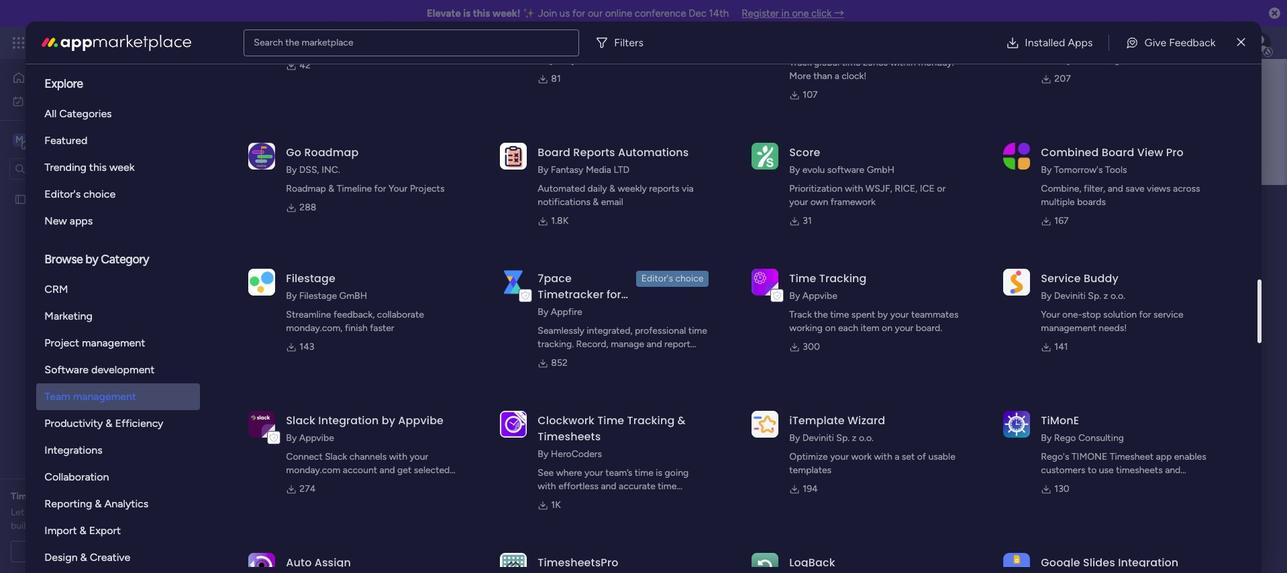 Task type: locate. For each thing, give the bounding box(es) containing it.
team's
[[606, 468, 633, 479]]

all
[[45, 107, 57, 120]]

work up all
[[45, 95, 65, 106]]

2 vertical spatial monday.com
[[1123, 479, 1178, 490]]

0 horizontal spatial o.o.
[[859, 433, 874, 444]]

integration inside slack integration by appvibe by appvibe
[[318, 413, 379, 429]]

1 vertical spatial your
[[1041, 309, 1060, 321]]

stop
[[1082, 309, 1101, 321]]

by up connect
[[286, 433, 297, 444]]

1 vertical spatial workspace
[[392, 190, 507, 220]]

2 horizontal spatial appvibe
[[803, 291, 838, 302]]

rego's
[[1041, 452, 1070, 463]]

on right item
[[882, 323, 893, 334]]

development
[[91, 364, 155, 377]]

main right workspace image
[[31, 133, 54, 146]]

appvibe up the selected
[[398, 413, 444, 429]]

is
[[463, 7, 471, 19], [656, 468, 663, 479]]

207
[[1055, 73, 1071, 85]]

by inside service buddy by deviniti sp. z o.o.
[[1041, 291, 1052, 302]]

m
[[15, 134, 23, 145]]

and left the get
[[380, 465, 395, 477]]

combine,
[[1041, 183, 1082, 195]]

for up integrated,
[[607, 287, 621, 303]]

1 vertical spatial built
[[11, 521, 29, 532]]

work down wizard
[[851, 452, 872, 463]]

with inside optimize your work with a set of usable templates
[[874, 452, 893, 463]]

the inside seamlessly integrated, professional time tracking. record, manage and report without the extra work.
[[573, 352, 587, 364]]

1 vertical spatial this
[[89, 161, 107, 174]]

monday.com inside 7pace timetracker for monday.com
[[538, 303, 611, 319]]

with inside prioritization with wsjf, rice, ice or your own framework
[[845, 183, 863, 195]]

integration up channels in the left bottom of the page
[[318, 413, 379, 429]]

monday.
[[918, 57, 954, 68]]

1 horizontal spatial integration
[[1118, 556, 1179, 571]]

my work
[[30, 95, 65, 106]]

this left week
[[89, 161, 107, 174]]

board up the tools
[[1102, 145, 1135, 160]]

time up working at the right bottom of page
[[790, 271, 817, 287]]

1 horizontal spatial z
[[1104, 291, 1109, 302]]

0 vertical spatial your
[[389, 183, 408, 195]]

0 vertical spatial time
[[790, 271, 817, 287]]

the left most
[[635, 41, 649, 52]]

0 vertical spatial built
[[574, 495, 593, 506]]

0 horizontal spatial each
[[614, 495, 634, 506]]

tracking
[[538, 495, 572, 506]]

auto
[[286, 556, 312, 571]]

0 horizontal spatial editor's choice
[[45, 188, 116, 201]]

your left 'board.'
[[895, 323, 914, 334]]

track up working at the right bottom of page
[[790, 309, 812, 321]]

import
[[45, 525, 77, 538]]

option
[[0, 187, 171, 190]]

for right way
[[557, 54, 569, 66]]

by down go
[[286, 164, 297, 176]]

you've
[[130, 507, 157, 519]]

timesheetspro
[[538, 556, 619, 571]]

is inside see where your team's time is going with effortless and accurate time tracking built into each item.
[[656, 468, 663, 479]]

167
[[1055, 215, 1069, 227]]

notifications image
[[1052, 36, 1065, 50]]

0 horizontal spatial see
[[235, 37, 251, 48]]

1 horizontal spatial o.o.
[[1111, 291, 1126, 302]]

0 horizontal spatial into
[[595, 495, 612, 506]]

filters
[[614, 36, 644, 49]]

service
[[1154, 309, 1184, 321]]

0 vertical spatial review
[[92, 491, 121, 503]]

0 horizontal spatial your
[[389, 183, 408, 195]]

your right group
[[567, 41, 585, 52]]

give feedback button
[[1115, 29, 1227, 56]]

& inside the clockwork time tracking & timesheets by herocoders
[[678, 413, 686, 429]]

you
[[572, 54, 587, 66], [353, 303, 369, 314]]

1 horizontal spatial into
[[1107, 41, 1123, 52]]

slack up account
[[325, 452, 347, 463]]

boards right recent
[[290, 271, 323, 283]]

filestage
[[286, 271, 336, 287], [299, 291, 337, 302]]

your left teammates on the right bottom of page
[[891, 309, 909, 321]]

0 vertical spatial main workspace
[[31, 133, 110, 146]]

tracking.
[[538, 339, 574, 350]]

into inside 'transform data into meaningful visuals with dynamic widget'
[[1107, 41, 1123, 52]]

a right than
[[835, 70, 840, 82]]

1 board from the left
[[538, 145, 571, 160]]

track inside track the time spent by your teammates working on each item on your board.
[[790, 309, 812, 321]]

time up timesheets
[[598, 413, 624, 429]]

choice down trending this week
[[83, 188, 116, 201]]

insights
[[1075, 479, 1108, 490]]

of inside optimize your work with a set of usable templates
[[917, 452, 926, 463]]

app logo image
[[249, 143, 275, 170], [500, 143, 527, 170], [752, 143, 779, 170], [1004, 143, 1031, 170], [249, 269, 275, 296], [500, 269, 527, 296], [752, 269, 779, 296], [1004, 269, 1031, 296], [500, 411, 527, 438], [752, 411, 779, 438], [1004, 411, 1031, 438], [249, 411, 275, 438], [249, 554, 275, 574], [500, 554, 527, 574], [752, 554, 779, 574], [1004, 554, 1031, 574]]

boards
[[1077, 197, 1106, 208], [290, 271, 323, 283]]

help image
[[1203, 36, 1216, 50]]

0 vertical spatial test
[[32, 194, 49, 205]]

1 horizontal spatial a
[[835, 70, 840, 82]]

by down timesheets
[[538, 449, 549, 460]]

0 horizontal spatial tracking
[[627, 413, 675, 429]]

Search in workspace field
[[28, 161, 112, 177]]

main
[[31, 133, 54, 146], [335, 190, 387, 220]]

→
[[834, 7, 844, 19]]

way
[[538, 54, 555, 66]]

your inside group your columns in the most suitable way for you
[[567, 41, 585, 52]]

time up clock!
[[842, 57, 861, 68]]

by inside filestage by filestage gmbh
[[286, 291, 297, 302]]

dec
[[689, 7, 707, 19]]

0 vertical spatial you
[[572, 54, 587, 66]]

with down transform
[[1041, 54, 1060, 66]]

deviniti inside service buddy by deviniti sp. z o.o.
[[1054, 291, 1086, 302]]

public board image
[[14, 193, 27, 206]]

featured
[[45, 134, 87, 147]]

each inside see where your team's time is going with effortless and accurate time tracking built into each item.
[[614, 495, 634, 506]]

provide
[[1041, 479, 1073, 490]]

us
[[560, 7, 570, 19]]

o.o. down wizard
[[859, 433, 874, 444]]

and inside combine, filter, and save views across multiple boards
[[1108, 183, 1124, 195]]

installed apps button
[[996, 29, 1104, 56]]

in right columns on the top left
[[626, 41, 633, 52]]

1 vertical spatial by
[[878, 309, 888, 321]]

week
[[109, 161, 135, 174]]

0 vertical spatial slack
[[286, 413, 316, 429]]

1 horizontal spatial this
[[448, 303, 463, 314]]

with inside see where your team's time is going with effortless and accurate time tracking built into each item.
[[538, 481, 556, 493]]

1 horizontal spatial built
[[574, 495, 593, 506]]

give feedback link
[[1115, 29, 1227, 56]]

your down "itemplate wizard by deviniti sp. z o.o."
[[830, 452, 849, 463]]

solution
[[1104, 309, 1137, 321]]

143
[[300, 342, 314, 353]]

see inside "button"
[[235, 37, 251, 48]]

editor's choice up apps
[[45, 188, 116, 201]]

this
[[473, 7, 490, 19], [89, 161, 107, 174], [448, 303, 463, 314]]

and
[[1108, 183, 1124, 195], [284, 303, 300, 314], [647, 339, 662, 350], [380, 465, 395, 477], [1165, 465, 1181, 477], [601, 481, 617, 493]]

slack inside slack integration by appvibe by appvibe
[[286, 413, 316, 429]]

with up tracking
[[538, 481, 556, 493]]

editor's choice up professional
[[642, 273, 704, 285]]

deviniti up one-
[[1054, 291, 1086, 302]]

monday.com inside the rego's timone timesheet app enables customers to use timesheets and provide insights on monday.com
[[1123, 479, 1178, 490]]

o.o. inside service buddy by deviniti sp. z o.o.
[[1111, 291, 1126, 302]]

1 horizontal spatial boards
[[1077, 197, 1106, 208]]

z down wizard
[[852, 433, 857, 444]]

apps
[[1068, 36, 1093, 49]]

deviniti
[[1054, 291, 1086, 302], [803, 433, 834, 444]]

see inside see where your team's time is going with effortless and accurate time tracking built into each item.
[[538, 468, 554, 479]]

time inside time for an expert review let our experts review what you've built so far. free of charge
[[11, 491, 32, 503]]

by inside slack integration by appvibe by appvibe
[[286, 433, 297, 444]]

by inside track the time spent by your teammates working on each item on your board.
[[878, 309, 888, 321]]

1 horizontal spatial monday.com
[[538, 303, 611, 319]]

widget
[[1100, 54, 1129, 66]]

42
[[300, 60, 311, 71]]

time up let
[[11, 491, 32, 503]]

review
[[92, 491, 121, 503], [76, 507, 104, 519]]

tracking up spent
[[819, 271, 867, 287]]

1 horizontal spatial slack
[[325, 452, 347, 463]]

0 vertical spatial work
[[108, 35, 133, 50]]

1 horizontal spatial tracking
[[819, 271, 867, 287]]

1 vertical spatial track
[[790, 309, 812, 321]]

& down daily
[[593, 197, 599, 208]]

our up so
[[27, 507, 40, 519]]

0 horizontal spatial board
[[538, 145, 571, 160]]

2 horizontal spatial this
[[473, 7, 490, 19]]

your inside the connect slack channels with your monday.com account and get selected notifications.
[[410, 452, 428, 463]]

0 horizontal spatial by
[[85, 252, 98, 267]]

by inside timone by rego consulting
[[1041, 433, 1052, 444]]

invite members image
[[1111, 36, 1124, 50]]

my
[[30, 95, 42, 106]]

deviniti inside "itemplate wizard by deviniti sp. z o.o."
[[803, 433, 834, 444]]

1.8k
[[551, 215, 569, 227]]

deviniti for itemplate
[[803, 433, 834, 444]]

2 horizontal spatial on
[[1110, 479, 1121, 490]]

time inside time tracking by appvibe
[[790, 271, 817, 287]]

appvibe up working at the right bottom of page
[[803, 291, 838, 302]]

1 vertical spatial our
[[27, 507, 40, 519]]

built inside see where your team's time is going with effortless and accurate time tracking built into each item.
[[574, 495, 593, 506]]

1 vertical spatial of
[[80, 521, 89, 532]]

the inside track the time spent by your teammates working on each item on your board.
[[814, 309, 828, 321]]

click
[[812, 7, 832, 19]]

sp. for wizard
[[837, 433, 850, 444]]

integrated,
[[587, 326, 633, 337]]

and down the "app" on the right of the page
[[1165, 465, 1181, 477]]

1 horizontal spatial choice
[[676, 273, 704, 285]]

0 horizontal spatial z
[[852, 433, 857, 444]]

by inside board reports automations by fantasy media ltd
[[538, 164, 549, 176]]

sp. down "buddy"
[[1088, 291, 1102, 302]]

test inside list box
[[32, 194, 49, 205]]

slack inside the connect slack channels with your monday.com account and get selected notifications.
[[325, 452, 347, 463]]

deviniti down itemplate
[[803, 433, 834, 444]]

2 horizontal spatial work
[[851, 452, 872, 463]]

see left plans
[[235, 37, 251, 48]]

main workspace inside workspace selection element
[[31, 133, 110, 146]]

& up email
[[610, 183, 616, 195]]

see
[[235, 37, 251, 48], [538, 468, 554, 479]]

track up more
[[790, 57, 812, 68]]

see for see where your team's time is going with effortless and accurate time tracking built into each item.
[[538, 468, 554, 479]]

by left rego
[[1041, 433, 1052, 444]]

0 vertical spatial choice
[[83, 188, 116, 201]]

& right design
[[80, 552, 87, 565]]

by down the recent boards on the top
[[286, 291, 297, 302]]

0 vertical spatial tracking
[[819, 271, 867, 287]]

1 horizontal spatial of
[[917, 452, 926, 463]]

time left spent
[[831, 309, 849, 321]]

into inside see where your team's time is going with effortless and accurate time tracking built into each item.
[[595, 495, 612, 506]]

wsjf,
[[866, 183, 893, 195]]

with left 'set'
[[874, 452, 893, 463]]

clockwork
[[538, 413, 595, 429]]

0 vertical spatial this
[[473, 7, 490, 19]]

and down professional
[[647, 339, 662, 350]]

editor's choice
[[45, 188, 116, 201], [642, 273, 704, 285]]

marketing
[[45, 310, 93, 323]]

1 horizontal spatial time
[[598, 413, 624, 429]]

usable
[[929, 452, 956, 463]]

work for my
[[45, 95, 65, 106]]

work inside button
[[45, 95, 65, 106]]

by up optimize
[[790, 433, 800, 444]]

2 horizontal spatial monday.com
[[1123, 479, 1178, 490]]

and down team's
[[601, 481, 617, 493]]

1 horizontal spatial sp.
[[1088, 291, 1102, 302]]

by down service at top
[[1041, 291, 1052, 302]]

roadmap up inc.
[[304, 145, 359, 160]]

pro
[[1166, 145, 1184, 160]]

by left fantasy
[[538, 164, 549, 176]]

appvibe inside time tracking by appvibe
[[803, 291, 838, 302]]

the inside group your columns in the most suitable way for you
[[635, 41, 649, 52]]

your inside your one-stop solution for service management needs!
[[1041, 309, 1060, 321]]

software development
[[45, 364, 155, 377]]

1 horizontal spatial in
[[626, 41, 633, 52]]

integration right slides
[[1118, 556, 1179, 571]]

z down "buddy"
[[1104, 291, 1109, 302]]

monday.com up notifications.
[[286, 465, 341, 477]]

this right recently
[[448, 303, 463, 314]]

choice up professional
[[676, 273, 704, 285]]

installed apps
[[1025, 36, 1093, 49]]

of inside time for an expert review let our experts review what you've built so far. free of charge
[[80, 521, 89, 532]]

0 vertical spatial is
[[463, 7, 471, 19]]

save
[[1126, 183, 1145, 195]]

1 vertical spatial tracking
[[627, 413, 675, 429]]

board up fantasy
[[538, 145, 571, 160]]

with up the get
[[389, 452, 407, 463]]

schedule a meeting
[[44, 546, 127, 558]]

81
[[551, 73, 561, 85]]

editor's up professional
[[642, 273, 673, 285]]

integrations
[[45, 444, 103, 457]]

expert
[[62, 491, 90, 503]]

by inside combined board view pro by tomorrow's tools
[[1041, 164, 1052, 176]]

1 vertical spatial work
[[45, 95, 65, 106]]

by up combine,
[[1041, 164, 1052, 176]]

via
[[682, 183, 694, 195]]

0 vertical spatial editor's choice
[[45, 188, 116, 201]]

1 horizontal spatial main workspace
[[335, 190, 507, 220]]

boards down filter,
[[1077, 197, 1106, 208]]

& down inc.
[[328, 183, 335, 195]]

for inside time for an expert review let our experts review what you've built so far. free of charge
[[34, 491, 47, 503]]

track inside track global time zones within monday. more than a clock!
[[790, 57, 812, 68]]

0 horizontal spatial slack
[[286, 413, 316, 429]]

1 horizontal spatial your
[[1041, 309, 1060, 321]]

collaboration
[[45, 471, 109, 484]]

your left one-
[[1041, 309, 1060, 321]]

for inside your one-stop solution for service management needs!
[[1139, 309, 1152, 321]]

2 board from the left
[[1102, 145, 1135, 160]]

by right browse on the top of page
[[85, 252, 98, 267]]

appvibe up connect
[[299, 433, 334, 444]]

each down spent
[[838, 323, 859, 334]]

z inside service buddy by deviniti sp. z o.o.
[[1104, 291, 1109, 302]]

for inside group your columns in the most suitable way for you
[[557, 54, 569, 66]]

0 horizontal spatial integration
[[318, 413, 379, 429]]

item.
[[636, 495, 657, 506]]

1 vertical spatial into
[[595, 495, 612, 506]]

1 vertical spatial editor's
[[642, 273, 673, 285]]

time
[[842, 57, 861, 68], [831, 309, 849, 321], [689, 326, 707, 337], [635, 468, 654, 479], [658, 481, 677, 493]]

visuals
[[1175, 41, 1203, 52]]

1 track from the top
[[790, 57, 812, 68]]

by
[[85, 252, 98, 267], [878, 309, 888, 321], [382, 413, 395, 429]]

you right way
[[572, 54, 587, 66]]

1 vertical spatial deviniti
[[803, 433, 834, 444]]

of right free
[[80, 521, 89, 532]]

a down 'import & export'
[[85, 546, 90, 558]]

is left going
[[656, 468, 663, 479]]

review up what in the left bottom of the page
[[92, 491, 121, 503]]

1 vertical spatial test
[[276, 334, 294, 345]]

1 vertical spatial editor's choice
[[642, 273, 704, 285]]

reports
[[649, 183, 680, 195]]

for left an
[[34, 491, 47, 503]]

your left own
[[790, 197, 808, 208]]

global
[[814, 57, 840, 68]]

1 horizontal spatial is
[[656, 468, 663, 479]]

0 vertical spatial sp.
[[1088, 291, 1102, 302]]

1 horizontal spatial by
[[382, 413, 395, 429]]

0 vertical spatial editor's
[[45, 188, 81, 201]]

0 horizontal spatial sp.
[[837, 433, 850, 444]]

by left "evolu"
[[790, 164, 800, 176]]

combine, filter, and save views across multiple boards
[[1041, 183, 1201, 208]]

1 vertical spatial each
[[614, 495, 634, 506]]

the down record,
[[573, 352, 587, 364]]

project
[[45, 337, 79, 350]]

assign
[[315, 556, 351, 571]]

monday.com down timesheets on the right of page
[[1123, 479, 1178, 490]]

track for track the time spent by your teammates working on each item on your board.
[[790, 309, 812, 321]]

2 vertical spatial work
[[851, 452, 872, 463]]

sp. inside "itemplate wizard by deviniti sp. z o.o."
[[837, 433, 850, 444]]

online
[[605, 7, 632, 19]]

1 vertical spatial a
[[895, 452, 900, 463]]

built down let
[[11, 521, 29, 532]]

1 vertical spatial time
[[598, 413, 624, 429]]

z inside "itemplate wizard by deviniti sp. z o.o."
[[852, 433, 857, 444]]

test link
[[234, 321, 898, 359]]

of
[[917, 452, 926, 463], [80, 521, 89, 532]]

inbox image
[[1081, 36, 1095, 50]]

2 horizontal spatial time
[[790, 271, 817, 287]]

2 horizontal spatial by
[[878, 309, 888, 321]]

this left week!
[[473, 7, 490, 19]]

schedule a meeting button
[[11, 542, 160, 563]]

each down accurate
[[614, 495, 634, 506]]

2 track from the top
[[790, 309, 812, 321]]

your up the selected
[[410, 452, 428, 463]]

boards inside combine, filter, and save views across multiple boards
[[1077, 197, 1106, 208]]

1 vertical spatial monday.com
[[286, 465, 341, 477]]

categories
[[59, 107, 112, 120]]

sp. inside service buddy by deviniti sp. z o.o.
[[1088, 291, 1102, 302]]

record,
[[576, 339, 609, 350]]

1 vertical spatial main
[[335, 190, 387, 220]]

1 vertical spatial in
[[626, 41, 633, 52]]

1 vertical spatial boards
[[290, 271, 323, 283]]

email
[[601, 197, 623, 208]]

1 horizontal spatial deviniti
[[1054, 291, 1086, 302]]

z for buddy
[[1104, 291, 1109, 302]]

across
[[1173, 183, 1201, 195]]

test right the public board image
[[32, 194, 49, 205]]

107
[[803, 89, 818, 101]]

time inside seamlessly integrated, professional time tracking. record, manage and report without the extra work.
[[689, 326, 707, 337]]

0 horizontal spatial work
[[45, 95, 65, 106]]

reporting & analytics
[[45, 498, 148, 511]]

board inside combined board view pro by tomorrow's tools
[[1102, 145, 1135, 160]]

by inside go roadmap by dss, inc.
[[286, 164, 297, 176]]

the right "search"
[[285, 37, 299, 48]]

o.o. inside "itemplate wizard by deviniti sp. z o.o."
[[859, 433, 874, 444]]

visited
[[371, 303, 399, 314]]

work right monday
[[108, 35, 133, 50]]

Main workspace field
[[332, 190, 1233, 220]]

appvibe for by
[[803, 291, 838, 302]]

see for see plans
[[235, 37, 251, 48]]

0 vertical spatial monday.com
[[538, 303, 611, 319]]

dapulse x slim image
[[1237, 35, 1246, 51]]

is right elevate
[[463, 7, 471, 19]]

week!
[[493, 7, 521, 19]]

0 vertical spatial of
[[917, 452, 926, 463]]

0 horizontal spatial boards
[[290, 271, 323, 283]]

by left appfire
[[538, 307, 549, 318]]

built inside time for an expert review let our experts review what you've built so far. free of charge
[[11, 521, 29, 532]]

media
[[586, 164, 611, 176]]

track for track global time zones within monday. more than a clock!
[[790, 57, 812, 68]]

0 horizontal spatial a
[[85, 546, 90, 558]]

0 vertical spatial integration
[[318, 413, 379, 429]]

o.o. up solution
[[1111, 291, 1126, 302]]

see left where
[[538, 468, 554, 479]]

0 vertical spatial main
[[31, 133, 54, 146]]

& left efficiency
[[106, 418, 113, 430]]

and down the tools
[[1108, 183, 1124, 195]]

by up item
[[878, 309, 888, 321]]

collaborate
[[377, 309, 424, 321]]

0 vertical spatial o.o.
[[1111, 291, 1126, 302]]



Task type: vqa. For each thing, say whether or not it's contained in the screenshot.
THE 275 at the right bottom
no



Task type: describe. For each thing, give the bounding box(es) containing it.
more
[[790, 70, 811, 82]]

our inside time for an expert review let our experts review what you've built so far. free of charge
[[27, 507, 40, 519]]

with inside 'transform data into meaningful visuals with dynamic widget'
[[1041, 54, 1060, 66]]

combined board view pro by tomorrow's tools
[[1041, 145, 1184, 176]]

schedule
[[44, 546, 83, 558]]

reporting
[[45, 498, 92, 511]]

own
[[811, 197, 829, 208]]

sp. for buddy
[[1088, 291, 1102, 302]]

workspace selection element
[[13, 132, 112, 149]]

time inside the clockwork time tracking & timesheets by herocoders
[[598, 413, 624, 429]]

0 horizontal spatial you
[[353, 303, 369, 314]]

explore
[[45, 77, 83, 91]]

each inside track the time spent by your teammates working on each item on your board.
[[838, 323, 859, 334]]

management inside your one-stop solution for service management needs!
[[1041, 323, 1097, 334]]

1 vertical spatial choice
[[676, 273, 704, 285]]

2 vertical spatial appvibe
[[299, 433, 334, 444]]

a inside button
[[85, 546, 90, 558]]

deviniti for service
[[1054, 291, 1086, 302]]

item
[[861, 323, 880, 334]]

by inside "itemplate wizard by deviniti sp. z o.o."
[[790, 433, 800, 444]]

work.
[[612, 352, 635, 364]]

0 vertical spatial filestage
[[286, 271, 336, 287]]

you inside group your columns in the most suitable way for you
[[572, 54, 587, 66]]

brad klo image
[[1250, 32, 1271, 54]]

account
[[343, 465, 377, 477]]

time inside track global time zones within monday. more than a clock!
[[842, 57, 861, 68]]

by inside time tracking by appvibe
[[790, 291, 800, 302]]

transform data into meaningful visuals with dynamic widget
[[1041, 41, 1203, 66]]

1 horizontal spatial test
[[276, 334, 294, 345]]

2 vertical spatial workspace
[[465, 303, 511, 314]]

and inside the rego's timone timesheet app enables customers to use timesheets and provide insights on monday.com
[[1165, 465, 1181, 477]]

browse by category
[[45, 252, 149, 267]]

auto assign
[[286, 556, 351, 571]]

tracking inside time tracking by appvibe
[[819, 271, 867, 287]]

1 vertical spatial roadmap
[[286, 183, 326, 195]]

clockwork time tracking & timesheets by herocoders
[[538, 413, 686, 460]]

o.o. for buddy
[[1111, 291, 1126, 302]]

0 vertical spatial workspace
[[57, 133, 110, 146]]

tracking inside the clockwork time tracking & timesheets by herocoders
[[627, 413, 675, 429]]

import & export
[[45, 525, 121, 538]]

efficiency
[[115, 418, 163, 430]]

track global time zones within monday. more than a clock!
[[790, 57, 954, 82]]

select product image
[[12, 36, 26, 50]]

dss,
[[299, 164, 319, 176]]

slack integration by appvibe by appvibe
[[286, 413, 444, 444]]

and inside seamlessly integrated, professional time tracking. record, manage and report without the extra work.
[[647, 339, 662, 350]]

search the marketplace
[[254, 37, 353, 48]]

apps image
[[1140, 36, 1154, 50]]

google
[[1041, 556, 1080, 571]]

& right free
[[79, 525, 86, 538]]

installed
[[1025, 36, 1065, 49]]

board reports automations by fantasy media ltd
[[538, 145, 689, 176]]

analytics
[[104, 498, 148, 511]]

14th
[[709, 7, 729, 19]]

time up accurate
[[635, 468, 654, 479]]

multiple
[[1041, 197, 1075, 208]]

recent boards
[[253, 271, 323, 283]]

1 horizontal spatial main
[[335, 190, 387, 220]]

0 horizontal spatial this
[[89, 161, 107, 174]]

a inside optimize your work with a set of usable templates
[[895, 452, 900, 463]]

for right us
[[573, 7, 585, 19]]

rego's timone timesheet app enables customers to use timesheets and provide insights on monday.com
[[1041, 452, 1207, 490]]

all categories
[[45, 107, 112, 120]]

software
[[45, 364, 89, 377]]

in inside group your columns in the most suitable way for you
[[626, 41, 633, 52]]

channels
[[350, 452, 387, 463]]

1 horizontal spatial on
[[882, 323, 893, 334]]

a inside track global time zones within monday. more than a clock!
[[835, 70, 840, 82]]

1 horizontal spatial editor's choice
[[642, 273, 704, 285]]

spent
[[852, 309, 876, 321]]

weekly
[[618, 183, 647, 195]]

category
[[101, 252, 149, 267]]

experts
[[43, 507, 74, 519]]

time inside track the time spent by your teammates working on each item on your board.
[[831, 309, 849, 321]]

faster
[[370, 323, 394, 334]]

columns
[[588, 41, 623, 52]]

time for tracking
[[790, 271, 817, 287]]

rice,
[[895, 183, 918, 195]]

trending
[[45, 161, 87, 174]]

join
[[538, 7, 557, 19]]

your inside see where your team's time is going with effortless and accurate time tracking built into each item.
[[585, 468, 603, 479]]

apps marketplace image
[[42, 35, 192, 51]]

for right "timeline"
[[374, 183, 386, 195]]

0 horizontal spatial editor's
[[45, 188, 81, 201]]

your inside optimize your work with a set of usable templates
[[830, 452, 849, 463]]

elevate is this week! ✨ join us for our online conference dec 14th
[[427, 7, 729, 19]]

0 horizontal spatial on
[[825, 323, 836, 334]]

1 horizontal spatial our
[[588, 7, 603, 19]]

roadmap & timeline for your projects
[[286, 183, 445, 195]]

with inside the connect slack channels with your monday.com account and get selected notifications.
[[389, 452, 407, 463]]

working
[[790, 323, 823, 334]]

1 vertical spatial review
[[76, 507, 104, 519]]

design
[[45, 552, 78, 565]]

and inside the connect slack channels with your monday.com account and get selected notifications.
[[380, 465, 395, 477]]

connect slack channels with your monday.com account and get selected notifications.
[[286, 452, 450, 490]]

on inside the rego's timone timesheet app enables customers to use timesheets and provide insights on monday.com
[[1110, 479, 1121, 490]]

by inside the clockwork time tracking & timesheets by herocoders
[[538, 449, 549, 460]]

home button
[[8, 67, 144, 89]]

✨
[[523, 7, 536, 19]]

home
[[31, 72, 57, 83]]

board inside board reports automations by fantasy media ltd
[[538, 145, 571, 160]]

300
[[803, 342, 820, 353]]

workspace image
[[13, 133, 26, 147]]

browse
[[45, 252, 83, 267]]

main inside workspace selection element
[[31, 133, 54, 146]]

see plans button
[[217, 33, 281, 53]]

o.o. for wizard
[[859, 433, 874, 444]]

what
[[106, 507, 127, 519]]

charge
[[91, 521, 120, 532]]

app
[[1156, 452, 1172, 463]]

by inside "score by evolu software gmbh"
[[790, 164, 800, 176]]

appvibe for by
[[398, 413, 444, 429]]

and inside see where your team's time is going with effortless and accurate time tracking built into each item.
[[601, 481, 617, 493]]

professional
[[635, 326, 686, 337]]

0 horizontal spatial in
[[438, 303, 445, 314]]

roadmap inside go roadmap by dss, inc.
[[304, 145, 359, 160]]

register in one click → link
[[742, 7, 844, 19]]

for inside 7pace timetracker for monday.com
[[607, 287, 621, 303]]

your inside prioritization with wsjf, rice, ice or your own framework
[[790, 197, 808, 208]]

1 horizontal spatial editor's
[[642, 273, 673, 285]]

time for for
[[11, 491, 32, 503]]

consulting
[[1079, 433, 1124, 444]]

inc.
[[322, 164, 340, 176]]

score by evolu software gmbh
[[790, 145, 895, 176]]

dashboards
[[302, 303, 351, 314]]

appfire
[[551, 307, 582, 318]]

by inside slack integration by appvibe by appvibe
[[382, 413, 395, 429]]

search everything image
[[1173, 36, 1187, 50]]

0 horizontal spatial choice
[[83, 188, 116, 201]]

monday.com inside the connect slack channels with your monday.com account and get selected notifications.
[[286, 465, 341, 477]]

130
[[1055, 484, 1070, 495]]

7pace timetracker for monday.com
[[538, 271, 621, 319]]

transform
[[1041, 41, 1084, 52]]

test list box
[[0, 185, 171, 392]]

buddy
[[1084, 271, 1119, 287]]

& left what in the left bottom of the page
[[95, 498, 102, 511]]

2 horizontal spatial in
[[782, 7, 790, 19]]

register in one click →
[[742, 7, 844, 19]]

and right boards
[[284, 303, 300, 314]]

far.
[[44, 521, 57, 532]]

1 vertical spatial filestage
[[299, 291, 337, 302]]

let
[[11, 507, 24, 519]]

streamline
[[286, 309, 331, 321]]

finish
[[345, 323, 368, 334]]

by appfire
[[538, 307, 582, 318]]

rego
[[1054, 433, 1076, 444]]

optimize
[[790, 452, 828, 463]]

work for monday
[[108, 35, 133, 50]]

timone by rego consulting
[[1041, 413, 1124, 444]]

1 vertical spatial main workspace
[[335, 190, 507, 220]]

work inside optimize your work with a set of usable templates
[[851, 452, 872, 463]]

extra
[[589, 352, 610, 364]]

gmbh
[[867, 164, 895, 176]]

project management
[[45, 337, 145, 350]]

track the time spent by your teammates working on each item on your board.
[[790, 309, 959, 334]]

timone
[[1041, 413, 1080, 429]]

z for wizard
[[852, 433, 857, 444]]

31
[[803, 215, 812, 227]]

get
[[397, 465, 412, 477]]

an
[[49, 491, 60, 503]]

data
[[1086, 41, 1105, 52]]

time down going
[[658, 481, 677, 493]]

group
[[538, 41, 564, 52]]

194
[[803, 484, 818, 495]]



